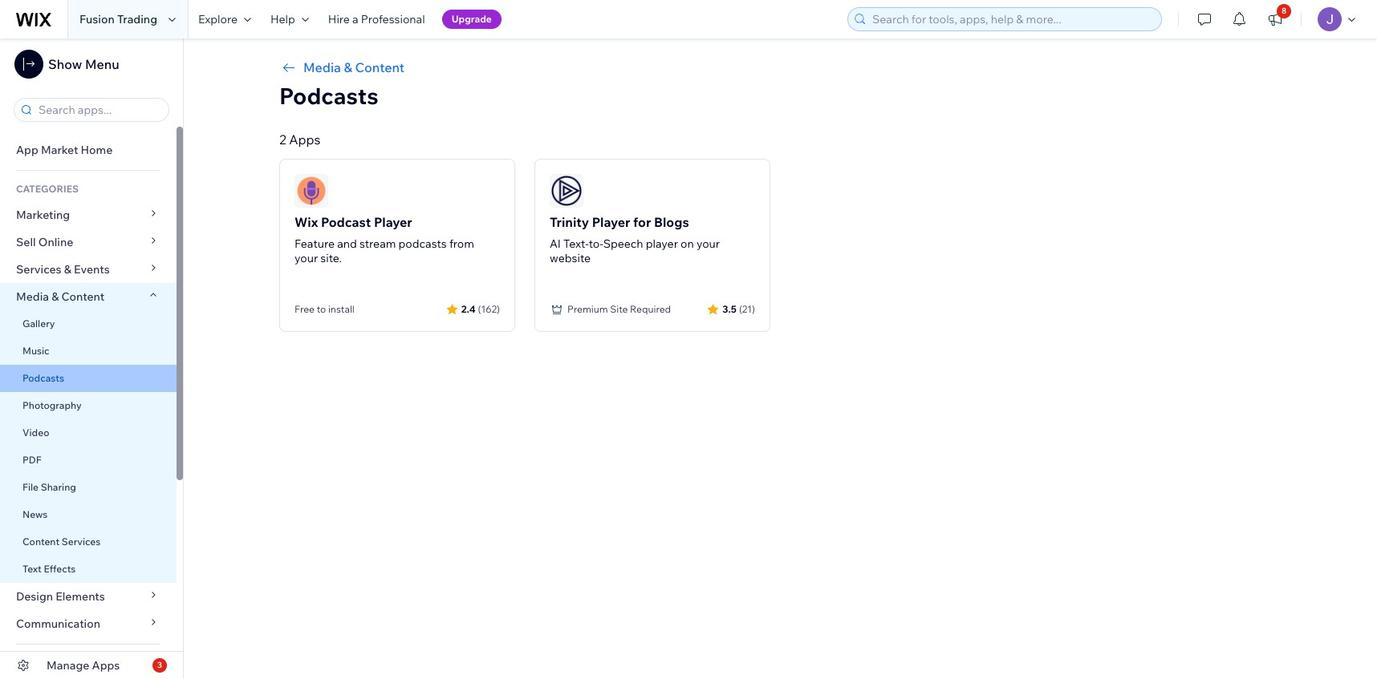Task type: describe. For each thing, give the bounding box(es) containing it.
a
[[352, 12, 358, 26]]

music
[[22, 345, 49, 357]]

manage apps
[[47, 659, 120, 673]]

apps for 2 apps
[[289, 132, 321, 148]]

wix podcast player logo image
[[294, 174, 328, 208]]

stream
[[359, 237, 396, 251]]

2
[[279, 132, 286, 148]]

sell online link
[[0, 229, 177, 256]]

media & content inside sidebar element
[[16, 290, 105, 304]]

player inside trinity player for blogs ai text-to-speech player on your website
[[592, 214, 630, 230]]

on
[[681, 237, 694, 251]]

design elements
[[16, 590, 105, 604]]

3.5 (21)
[[722, 303, 755, 315]]

1 vertical spatial services
[[62, 536, 101, 548]]

ai
[[550, 237, 561, 251]]

fusion trading
[[79, 12, 157, 26]]

trinity player for blogs logo image
[[550, 174, 583, 208]]

video
[[22, 427, 49, 439]]

gallery link
[[0, 311, 177, 338]]

8
[[1282, 6, 1287, 16]]

Search apps... field
[[34, 99, 164, 121]]

video link
[[0, 420, 177, 447]]

media inside sidebar element
[[16, 290, 49, 304]]

0 vertical spatial podcasts
[[279, 82, 378, 110]]

design
[[16, 590, 53, 604]]

2.4 (162)
[[461, 303, 500, 315]]

0 horizontal spatial content
[[22, 536, 59, 548]]

and
[[337, 237, 357, 251]]

text-
[[563, 237, 589, 251]]

0 horizontal spatial media & content link
[[0, 283, 177, 311]]

premium
[[567, 303, 608, 315]]

app market home link
[[0, 136, 177, 164]]

0 vertical spatial &
[[344, 59, 352, 75]]

8 button
[[1257, 0, 1293, 39]]

marketing
[[16, 208, 70, 222]]

news
[[22, 509, 48, 521]]

site.
[[320, 251, 342, 266]]

sell
[[16, 235, 36, 250]]

fusion
[[79, 12, 115, 26]]

1 horizontal spatial media & content
[[303, 59, 404, 75]]

effects
[[44, 563, 76, 575]]

menu
[[85, 56, 119, 72]]

2 apps
[[279, 132, 321, 148]]

upgrade button
[[442, 10, 501, 29]]

pdf link
[[0, 447, 177, 474]]

wix
[[294, 214, 318, 230]]

professional
[[361, 12, 425, 26]]

trinity
[[550, 214, 589, 230]]

0 vertical spatial content
[[355, 59, 404, 75]]

elements
[[56, 590, 105, 604]]

text effects
[[22, 563, 76, 575]]

trinity player for blogs ai text-to-speech player on your website
[[550, 214, 720, 266]]

gallery
[[22, 318, 55, 330]]

show menu button
[[14, 50, 119, 79]]

file sharing
[[22, 481, 76, 494]]

site
[[610, 303, 628, 315]]

services & events
[[16, 262, 110, 277]]

market
[[41, 143, 78, 157]]

pdf
[[22, 454, 41, 466]]

player
[[646, 237, 678, 251]]

hire a professional
[[328, 12, 425, 26]]

music link
[[0, 338, 177, 365]]



Task type: vqa. For each thing, say whether or not it's contained in the screenshot.
of
no



Task type: locate. For each thing, give the bounding box(es) containing it.
0 horizontal spatial media
[[16, 290, 49, 304]]

help
[[270, 12, 295, 26]]

text
[[22, 563, 41, 575]]

media & content down the a
[[303, 59, 404, 75]]

0 horizontal spatial podcasts
[[22, 372, 64, 384]]

0 vertical spatial media
[[303, 59, 341, 75]]

2 horizontal spatial &
[[344, 59, 352, 75]]

1 vertical spatial &
[[64, 262, 71, 277]]

speech
[[603, 237, 643, 251]]

apps right the manage
[[92, 659, 120, 673]]

upgrade
[[451, 13, 492, 25]]

events
[[74, 262, 110, 277]]

0 horizontal spatial player
[[374, 214, 412, 230]]

podcasts up 2 apps
[[279, 82, 378, 110]]

services down news "link"
[[62, 536, 101, 548]]

categories
[[16, 183, 79, 195]]

1 vertical spatial media & content link
[[0, 283, 177, 311]]

player up speech
[[592, 214, 630, 230]]

apps inside sidebar element
[[92, 659, 120, 673]]

services & events link
[[0, 256, 177, 283]]

2 horizontal spatial content
[[355, 59, 404, 75]]

photography link
[[0, 392, 177, 420]]

photography
[[22, 400, 82, 412]]

apps for manage apps
[[92, 659, 120, 673]]

0 vertical spatial apps
[[289, 132, 321, 148]]

media up the gallery
[[16, 290, 49, 304]]

your inside the wix podcast player feature and stream podcasts from your site.
[[294, 251, 318, 266]]

from
[[449, 237, 474, 251]]

2 vertical spatial content
[[22, 536, 59, 548]]

2 player from the left
[[592, 214, 630, 230]]

sharing
[[41, 481, 76, 494]]

3
[[157, 660, 162, 671]]

1 vertical spatial content
[[61, 290, 105, 304]]

services
[[16, 262, 61, 277], [62, 536, 101, 548]]

your inside trinity player for blogs ai text-to-speech player on your website
[[696, 237, 720, 251]]

1 horizontal spatial media
[[303, 59, 341, 75]]

&
[[344, 59, 352, 75], [64, 262, 71, 277], [51, 290, 59, 304]]

3.5
[[722, 303, 737, 315]]

free to install
[[294, 303, 355, 315]]

media down hire
[[303, 59, 341, 75]]

& down hire
[[344, 59, 352, 75]]

sidebar element
[[0, 39, 184, 680]]

& down services & events
[[51, 290, 59, 304]]

0 horizontal spatial your
[[294, 251, 318, 266]]

2.4
[[461, 303, 476, 315]]

communication link
[[0, 611, 177, 638]]

Search for tools, apps, help & more... field
[[867, 8, 1156, 30]]

wix podcast player feature and stream podcasts from your site.
[[294, 214, 474, 266]]

podcast
[[321, 214, 371, 230]]

apps right 2
[[289, 132, 321, 148]]

content services link
[[0, 529, 177, 556]]

your left site.
[[294, 251, 318, 266]]

podcasts link
[[0, 365, 177, 392]]

app
[[16, 143, 38, 157]]

0 horizontal spatial media & content
[[16, 290, 105, 304]]

0 vertical spatial services
[[16, 262, 61, 277]]

apps
[[289, 132, 321, 148], [92, 659, 120, 673]]

player
[[374, 214, 412, 230], [592, 214, 630, 230]]

install
[[328, 303, 355, 315]]

free
[[294, 303, 315, 315]]

help button
[[261, 0, 318, 39]]

blogs
[[654, 214, 689, 230]]

content down news
[[22, 536, 59, 548]]

to
[[317, 303, 326, 315]]

show
[[48, 56, 82, 72]]

1 horizontal spatial &
[[64, 262, 71, 277]]

file sharing link
[[0, 474, 177, 502]]

1 horizontal spatial media & content link
[[279, 58, 1281, 77]]

app market home
[[16, 143, 113, 157]]

(162)
[[478, 303, 500, 315]]

hire a professional link
[[318, 0, 435, 39]]

trading
[[117, 12, 157, 26]]

0 horizontal spatial apps
[[92, 659, 120, 673]]

1 player from the left
[[374, 214, 412, 230]]

home
[[81, 143, 113, 157]]

explore
[[198, 12, 237, 26]]

1 vertical spatial apps
[[92, 659, 120, 673]]

text effects link
[[0, 556, 177, 583]]

1 vertical spatial podcasts
[[22, 372, 64, 384]]

online
[[38, 235, 73, 250]]

content down services & events link on the left top of page
[[61, 290, 105, 304]]

marketing link
[[0, 201, 177, 229]]

feature
[[294, 237, 335, 251]]

sell online
[[16, 235, 73, 250]]

your right on
[[696, 237, 720, 251]]

services down sell online
[[16, 262, 61, 277]]

(21)
[[739, 303, 755, 315]]

required
[[630, 303, 671, 315]]

to-
[[589, 237, 603, 251]]

media & content down services & events
[[16, 290, 105, 304]]

podcasts
[[279, 82, 378, 110], [22, 372, 64, 384]]

& left events
[[64, 262, 71, 277]]

podcasts
[[398, 237, 447, 251]]

1 vertical spatial media
[[16, 290, 49, 304]]

1 horizontal spatial content
[[61, 290, 105, 304]]

podcasts down music
[[22, 372, 64, 384]]

file
[[22, 481, 39, 494]]

content services
[[22, 536, 101, 548]]

1 horizontal spatial player
[[592, 214, 630, 230]]

podcasts inside sidebar element
[[22, 372, 64, 384]]

hire
[[328, 12, 350, 26]]

player inside the wix podcast player feature and stream podcasts from your site.
[[374, 214, 412, 230]]

news link
[[0, 502, 177, 529]]

0 horizontal spatial &
[[51, 290, 59, 304]]

website
[[550, 251, 591, 266]]

communication
[[16, 617, 103, 632]]

1 horizontal spatial podcasts
[[279, 82, 378, 110]]

manage
[[47, 659, 89, 673]]

premium site required
[[567, 303, 671, 315]]

2 vertical spatial &
[[51, 290, 59, 304]]

player up stream
[[374, 214, 412, 230]]

1 horizontal spatial your
[[696, 237, 720, 251]]

1 horizontal spatial apps
[[289, 132, 321, 148]]

0 vertical spatial media & content
[[303, 59, 404, 75]]

your
[[696, 237, 720, 251], [294, 251, 318, 266]]

design elements link
[[0, 583, 177, 611]]

show menu
[[48, 56, 119, 72]]

for
[[633, 214, 651, 230]]

content
[[355, 59, 404, 75], [61, 290, 105, 304], [22, 536, 59, 548]]

content down hire a professional
[[355, 59, 404, 75]]

1 vertical spatial media & content
[[16, 290, 105, 304]]

0 vertical spatial media & content link
[[279, 58, 1281, 77]]



